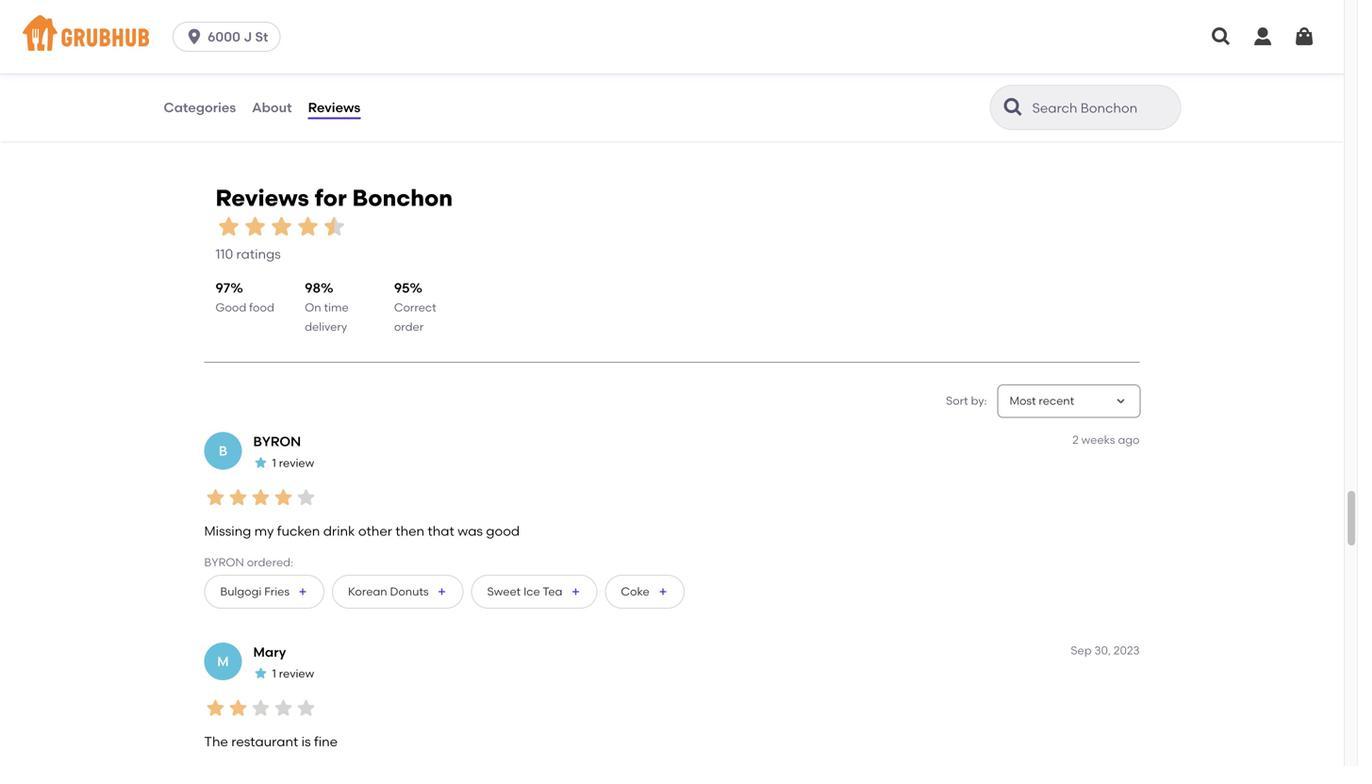 Task type: describe. For each thing, give the bounding box(es) containing it.
korean
[[348, 585, 387, 599]]

the restaurant is fine
[[204, 734, 338, 750]]

fucken
[[277, 524, 320, 540]]

15–25 min 2.26 mi
[[190, 24, 244, 54]]

reviews for reviews for bonchon
[[216, 185, 309, 212]]

byron ordered:
[[204, 556, 293, 570]]

by:
[[971, 394, 987, 408]]

correct
[[394, 301, 436, 315]]

missing my fucken drink other then that was good
[[204, 524, 520, 540]]

review for mary
[[279, 668, 314, 681]]

time
[[324, 301, 349, 315]]

30,
[[1095, 644, 1111, 658]]

plus icon image for korean donuts
[[436, 587, 448, 598]]

bulgogi
[[220, 585, 262, 599]]

donuts
[[390, 585, 429, 599]]

fries
[[264, 585, 290, 599]]

the
[[204, 734, 228, 750]]

98 on time delivery
[[305, 280, 349, 334]]

about button
[[251, 74, 293, 142]]

drink
[[323, 524, 355, 540]]

my
[[254, 524, 274, 540]]

that
[[428, 524, 454, 540]]

reviews button
[[307, 74, 362, 142]]

sort by:
[[946, 394, 987, 408]]

2023
[[1114, 644, 1140, 658]]

plus icon image for sweet ice tea
[[570, 587, 581, 598]]

2.26
[[190, 40, 212, 54]]

is
[[302, 734, 311, 750]]

sep 30, 2023
[[1071, 644, 1140, 658]]

bulgogi fries button
[[204, 575, 325, 609]]

other
[[358, 524, 392, 540]]

mi
[[216, 40, 230, 54]]

korean donuts
[[348, 585, 429, 599]]

on
[[305, 301, 321, 315]]

110
[[216, 246, 233, 262]]

15–25
[[190, 24, 220, 37]]

2 weeks ago
[[1073, 434, 1140, 447]]

2 horizontal spatial svg image
[[1293, 25, 1316, 48]]

most recent
[[1010, 394, 1075, 408]]

ordered:
[[247, 556, 293, 570]]

1 for mary
[[272, 668, 276, 681]]

1 horizontal spatial svg image
[[1210, 25, 1233, 48]]

search icon image
[[1002, 96, 1025, 119]]

restaurant
[[231, 734, 298, 750]]

bonchon
[[352, 185, 453, 212]]

sweet
[[487, 585, 521, 599]]

plus icon image for bulgogi fries
[[297, 587, 308, 598]]

mary
[[253, 645, 286, 661]]

2
[[1073, 434, 1079, 447]]

bulgogi fries
[[220, 585, 290, 599]]

good
[[216, 301, 246, 315]]

byron for byron ordered:
[[204, 556, 244, 570]]

missing
[[204, 524, 251, 540]]

110 ratings
[[216, 246, 281, 262]]

6000 j st button
[[173, 22, 288, 52]]

main navigation navigation
[[0, 0, 1344, 74]]



Task type: locate. For each thing, give the bounding box(es) containing it.
st
[[255, 29, 268, 45]]

1 review for mary
[[272, 668, 314, 681]]

order
[[394, 320, 424, 334]]

review
[[279, 457, 314, 470], [279, 668, 314, 681]]

6000 j st
[[208, 29, 268, 45]]

reviews for reviews
[[308, 99, 361, 115]]

review for byron
[[279, 457, 314, 470]]

sweet ice tea button
[[471, 575, 598, 609]]

plus icon image right fries
[[297, 587, 308, 598]]

ice
[[524, 585, 540, 599]]

1 vertical spatial reviews
[[216, 185, 309, 212]]

0 vertical spatial review
[[279, 457, 314, 470]]

95
[[394, 280, 410, 296]]

j
[[244, 29, 252, 45]]

1 review
[[272, 457, 314, 470], [272, 668, 314, 681]]

plus icon image inside korean donuts button
[[436, 587, 448, 598]]

1 vertical spatial byron
[[204, 556, 244, 570]]

recent
[[1039, 394, 1075, 408]]

byron for byron
[[253, 434, 301, 450]]

byron down missing
[[204, 556, 244, 570]]

1 plus icon image from the left
[[297, 587, 308, 598]]

2 1 from the top
[[272, 668, 276, 681]]

3 plus icon image from the left
[[570, 587, 581, 598]]

1 for byron
[[272, 457, 276, 470]]

was
[[458, 524, 483, 540]]

korean donuts button
[[332, 575, 464, 609]]

1 right b on the left bottom
[[272, 457, 276, 470]]

byron right b on the left bottom
[[253, 434, 301, 450]]

reviews right about on the left of the page
[[308, 99, 361, 115]]

reviews
[[308, 99, 361, 115], [216, 185, 309, 212]]

95 correct order
[[394, 280, 436, 334]]

2 1 review from the top
[[272, 668, 314, 681]]

plus icon image inside the bulgogi fries "button"
[[297, 587, 308, 598]]

min
[[223, 24, 244, 37]]

tea
[[543, 585, 563, 599]]

0 vertical spatial reviews
[[308, 99, 361, 115]]

0 vertical spatial 1
[[272, 457, 276, 470]]

Search Bonchon search field
[[1031, 99, 1175, 117]]

coke button
[[605, 575, 685, 609]]

b
[[219, 443, 228, 459]]

1 1 review from the top
[[272, 457, 314, 470]]

caret down icon image
[[1114, 394, 1129, 409]]

2 plus icon image from the left
[[436, 587, 448, 598]]

for
[[315, 185, 347, 212]]

4 plus icon image from the left
[[657, 587, 669, 598]]

reviews for bonchon
[[216, 185, 453, 212]]

reviews inside button
[[308, 99, 361, 115]]

plus icon image right donuts on the left of the page
[[436, 587, 448, 598]]

plus icon image right coke
[[657, 587, 669, 598]]

0 horizontal spatial byron
[[204, 556, 244, 570]]

1 review down mary in the bottom of the page
[[272, 668, 314, 681]]

review down mary in the bottom of the page
[[279, 668, 314, 681]]

97
[[216, 280, 230, 296]]

coke
[[621, 585, 650, 599]]

then
[[396, 524, 425, 540]]

0 vertical spatial 1 review
[[272, 457, 314, 470]]

1 review for byron
[[272, 457, 314, 470]]

1 1 from the top
[[272, 457, 276, 470]]

categories button
[[163, 74, 237, 142]]

ago
[[1118, 434, 1140, 447]]

1 review from the top
[[279, 457, 314, 470]]

plus icon image for coke
[[657, 587, 669, 598]]

sweet ice tea
[[487, 585, 563, 599]]

0 vertical spatial byron
[[253, 434, 301, 450]]

Sort by: field
[[1010, 394, 1075, 410]]

plus icon image inside coke button
[[657, 587, 669, 598]]

review up fucken
[[279, 457, 314, 470]]

reviews up ratings
[[216, 185, 309, 212]]

97 good food
[[216, 280, 274, 315]]

1 vertical spatial 1
[[272, 668, 276, 681]]

categories
[[164, 99, 236, 115]]

98
[[305, 280, 321, 296]]

svg image left 6000
[[185, 27, 204, 46]]

m
[[217, 654, 229, 670]]

food
[[249, 301, 274, 315]]

fine
[[314, 734, 338, 750]]

6000
[[208, 29, 241, 45]]

1
[[272, 457, 276, 470], [272, 668, 276, 681]]

sep
[[1071, 644, 1092, 658]]

star icon image
[[216, 214, 242, 240], [242, 214, 268, 240], [268, 214, 295, 240], [295, 214, 321, 240], [321, 214, 348, 240], [321, 214, 348, 240], [253, 456, 268, 471], [204, 487, 227, 510], [227, 487, 250, 510], [250, 487, 272, 510], [272, 487, 295, 510], [295, 487, 317, 510], [253, 666, 268, 681], [204, 698, 227, 720], [227, 698, 250, 720], [250, 698, 272, 720], [272, 698, 295, 720], [295, 698, 317, 720]]

sort
[[946, 394, 968, 408]]

plus icon image
[[297, 587, 308, 598], [436, 587, 448, 598], [570, 587, 581, 598], [657, 587, 669, 598]]

plus icon image right tea
[[570, 587, 581, 598]]

2 review from the top
[[279, 668, 314, 681]]

weeks
[[1082, 434, 1115, 447]]

about
[[252, 99, 292, 115]]

1 review up fucken
[[272, 457, 314, 470]]

plus icon image inside sweet ice tea button
[[570, 587, 581, 598]]

1 vertical spatial 1 review
[[272, 668, 314, 681]]

0 horizontal spatial svg image
[[185, 27, 204, 46]]

svg image right svg image
[[1293, 25, 1316, 48]]

svg image left svg image
[[1210, 25, 1233, 48]]

byron
[[253, 434, 301, 450], [204, 556, 244, 570]]

1 horizontal spatial byron
[[253, 434, 301, 450]]

svg image inside 6000 j st button
[[185, 27, 204, 46]]

delivery
[[305, 320, 347, 334]]

svg image
[[1210, 25, 1233, 48], [1293, 25, 1316, 48], [185, 27, 204, 46]]

good
[[486, 524, 520, 540]]

most
[[1010, 394, 1036, 408]]

ratings
[[236, 246, 281, 262]]

1 vertical spatial review
[[279, 668, 314, 681]]

1 down mary in the bottom of the page
[[272, 668, 276, 681]]

svg image
[[1252, 25, 1274, 48]]



Task type: vqa. For each thing, say whether or not it's contained in the screenshot.
'fine'
yes



